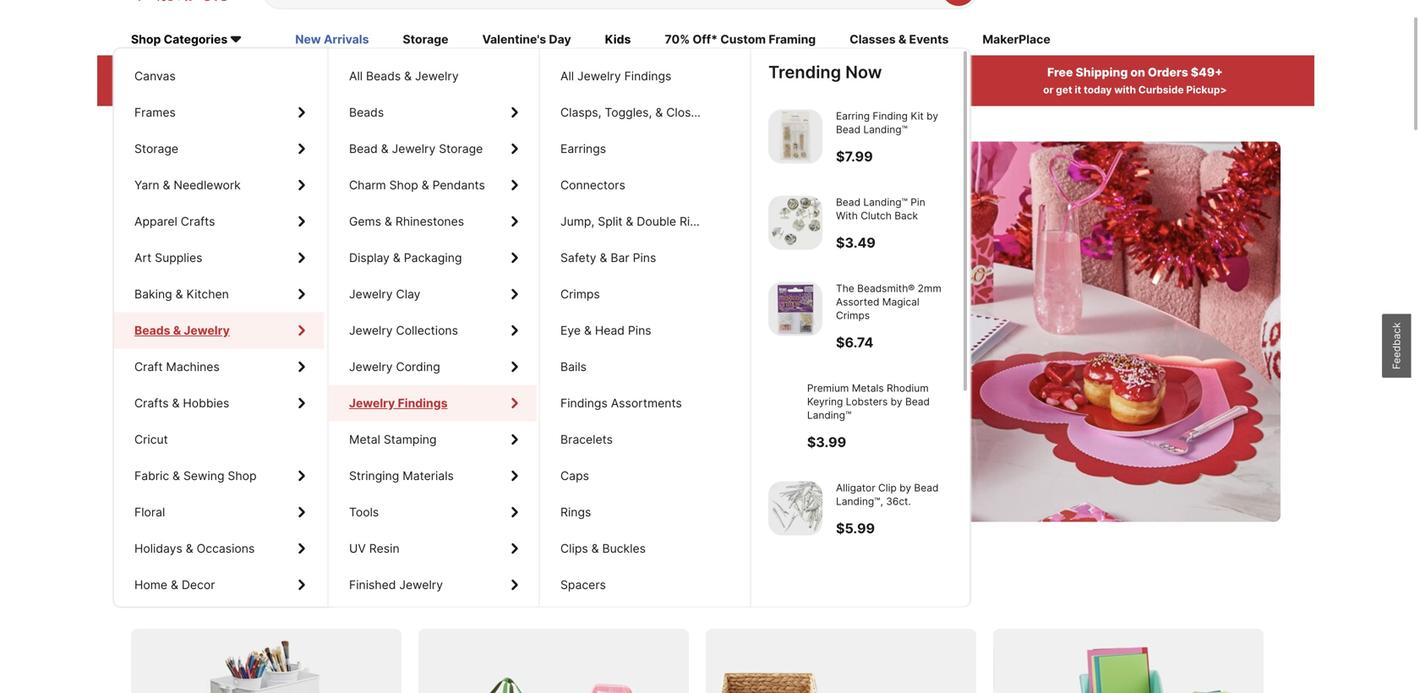 Task type: vqa. For each thing, say whether or not it's contained in the screenshot.


Task type: describe. For each thing, give the bounding box(es) containing it.
collections
[[396, 323, 458, 338]]

crafts & hobbies link for kids
[[114, 385, 324, 421]]

you
[[600, 84, 618, 96]]

rhinestones
[[395, 214, 464, 229]]

tools
[[349, 505, 379, 519]]

for
[[380, 581, 408, 606]]

cricut for 70% off* custom framing
[[134, 432, 168, 447]]

storage inside "link"
[[439, 142, 483, 156]]

home & decor link for valentine's day
[[114, 567, 324, 603]]

kit
[[911, 110, 924, 122]]

valentine's inside valentine's day 'link'
[[482, 32, 546, 47]]

white rolling cart with art supplies image
[[131, 629, 402, 693]]

floral for storage
[[134, 505, 165, 519]]

sewing for 70% off* custom framing
[[183, 469, 224, 483]]

baking & kitchen link for storage
[[114, 276, 324, 312]]

use
[[621, 84, 639, 96]]

beads inside beads link
[[349, 105, 384, 120]]

finding
[[873, 110, 908, 122]]

shop inside button
[[185, 402, 214, 417]]

earring finding kit by bead landing™
[[836, 110, 938, 136]]

occasions for valentine's day
[[197, 541, 255, 556]]

canvas for classes & events
[[134, 69, 176, 83]]

connectors
[[560, 178, 625, 192]]

floral link for kids
[[114, 494, 324, 530]]

jewelry collections link
[[329, 312, 537, 349]]

machines for valentine's day
[[166, 360, 220, 374]]

needlework for valentine's day
[[174, 178, 241, 192]]

sewing for classes & events
[[183, 469, 224, 483]]

apparel crafts link for classes & events
[[114, 203, 324, 240]]

frames link for 70% off* custom framing
[[114, 94, 324, 131]]

occasions for kids
[[197, 541, 255, 556]]

art supplies for kids
[[134, 251, 202, 265]]

floral for kids
[[134, 505, 165, 519]]

hobbies for new arrivals
[[183, 396, 229, 410]]

crafts & hobbies link for storage
[[114, 385, 324, 421]]

floral link for 70% off* custom framing
[[114, 494, 324, 530]]

purchases
[[334, 65, 396, 80]]

regular
[[253, 65, 298, 80]]

pickup>
[[1186, 84, 1227, 96]]

bar
[[611, 251, 629, 265]]

storage link for classes & events
[[114, 131, 324, 167]]

every
[[413, 581, 469, 606]]

bead inside earring finding kit by bead landing™
[[836, 123, 861, 136]]

beads for shop categories
[[134, 323, 169, 338]]

classes & events
[[850, 32, 949, 47]]

premium metals rhodium keyring lobsters by bead landing™
[[807, 382, 930, 421]]

0 horizontal spatial crimps
[[560, 287, 600, 301]]

36ct.
[[886, 495, 911, 508]]

fabric & sewing shop for classes & events
[[134, 469, 257, 483]]

earrings
[[560, 142, 606, 156]]

machines for 70% off* custom framing
[[166, 360, 220, 374]]

fabric for storage
[[134, 469, 169, 483]]

when
[[571, 84, 598, 96]]

get
[[1056, 84, 1072, 96]]

jump, split & double rings
[[560, 214, 710, 229]]

safety
[[560, 251, 596, 265]]

supplies for storage
[[155, 251, 202, 265]]

credit
[[720, 84, 750, 96]]

make it handmade and heartfelt.
[[165, 343, 478, 368]]

now for trending now
[[845, 62, 882, 82]]

$7.99
[[836, 148, 873, 165]]

beads & jewelry link for classes & events
[[114, 312, 324, 349]]

clasps, toggles, & closures
[[560, 105, 715, 120]]

valentine's day
[[482, 32, 571, 47]]

floral link for classes & events
[[114, 494, 324, 530]]

craft machines for storage
[[134, 360, 220, 374]]

apparel crafts for 70% off* custom framing
[[134, 214, 215, 229]]

all beads & jewelry link
[[329, 58, 537, 94]]

makerplace link
[[983, 31, 1051, 50]]

kids link
[[605, 31, 631, 50]]

apparel for kids
[[134, 214, 177, 229]]

on inside free shipping on orders $49+ or get it today with curbside pickup>
[[1130, 65, 1145, 80]]

metal
[[349, 432, 380, 447]]

$5.99
[[836, 520, 875, 537]]

bead inside the alligator clip by bead landing™, 36ct.
[[914, 482, 939, 494]]

cricut link for kids
[[114, 421, 324, 458]]

craft for storage
[[134, 360, 163, 374]]

art supplies for 70% off* custom framing
[[134, 251, 202, 265]]

bracelets link
[[540, 421, 748, 458]]

baking for kids
[[134, 287, 172, 301]]

assorted
[[836, 296, 880, 308]]

sewing for storage
[[183, 469, 224, 483]]

beads & jewelry link for valentine's day
[[114, 312, 324, 349]]

uv resin link
[[329, 530, 537, 567]]

decor for shop categories
[[182, 578, 215, 592]]

jewelry findings
[[349, 396, 448, 410]]

home for new arrivals
[[134, 578, 167, 592]]

needlework for 70% off* custom framing
[[174, 178, 241, 192]]

eye & head pins link
[[540, 312, 748, 349]]

occasions for new arrivals
[[197, 541, 255, 556]]

gems
[[349, 214, 381, 229]]

art supplies link for kids
[[114, 240, 324, 276]]

supplies for shop categories
[[155, 251, 202, 265]]

table of valentines day decor image
[[131, 142, 1281, 522]]

storage for 70% off* custom framing
[[134, 142, 178, 156]]

gems & rhinestones link
[[329, 203, 537, 240]]

art supplies link for new arrivals
[[114, 240, 324, 276]]

holidays for new arrivals
[[134, 541, 182, 556]]

apparel crafts link for 70% off* custom framing
[[114, 203, 324, 240]]

with
[[836, 210, 858, 222]]

machines for shop categories
[[166, 360, 220, 374]]

20%
[[185, 65, 211, 80]]

trending now
[[768, 62, 882, 82]]

beads for storage
[[134, 323, 169, 338]]

2 horizontal spatial findings
[[624, 69, 671, 83]]

display & packaging link
[[329, 240, 537, 276]]

holidays & occasions for new arrivals
[[134, 541, 255, 556]]

cricut link for new arrivals
[[114, 421, 324, 458]]

item undefined image for $7.99
[[768, 109, 823, 164]]

needlework for new arrivals
[[174, 178, 241, 192]]

cricut link for valentine's day
[[114, 421, 324, 458]]

kitchen for kids
[[186, 287, 229, 301]]

item undefined image for $5.99
[[768, 481, 823, 535]]

shop categories link
[[131, 31, 261, 50]]

apparel crafts link for kids
[[114, 203, 324, 240]]

price
[[301, 65, 331, 80]]

beads & jewelry link for storage
[[114, 312, 324, 349]]

1 horizontal spatial findings
[[560, 396, 608, 410]]

crafts & hobbies for 70% off* custom framing
[[134, 396, 229, 410]]

canvas for 70% off* custom framing
[[134, 69, 176, 83]]

yarn & needlework for classes & events
[[134, 178, 241, 192]]

fabric & sewing shop for 70% off* custom framing
[[134, 469, 257, 483]]

decor for new arrivals
[[182, 578, 215, 592]]

cricut link for storage
[[114, 421, 324, 458]]

bails link
[[540, 349, 748, 385]]

head
[[595, 323, 625, 338]]

materials
[[403, 469, 454, 483]]

bead & jewelry storage link
[[329, 131, 537, 167]]

storage for new arrivals
[[134, 142, 178, 156]]

michaels™
[[666, 84, 717, 96]]

findings assortments link
[[540, 385, 748, 421]]

new arrivals link
[[295, 31, 369, 50]]

& inside "link"
[[584, 323, 592, 338]]

fabric & sewing shop link for shop categories
[[114, 458, 324, 494]]

lobsters
[[846, 396, 888, 408]]

shipping
[[1076, 65, 1128, 80]]

heartfelt.
[[389, 343, 478, 368]]

art supplies link for shop categories
[[114, 240, 324, 276]]

classes
[[850, 32, 896, 47]]

all inside 20% off all regular price purchases with code daily23us. exclusions apply>
[[235, 65, 250, 80]]

& inside earn 9% in rewards when you use your michaels™ credit card.³ details & apply>
[[823, 84, 830, 96]]

$3.99
[[807, 434, 846, 451]]

yarn & needlework for shop categories
[[134, 178, 241, 192]]

beads & jewelry for new arrivals
[[134, 323, 227, 338]]

up
[[165, 232, 218, 283]]

charm
[[349, 178, 386, 192]]

40%
[[278, 232, 363, 283]]

split
[[598, 214, 623, 229]]

20% off all regular price purchases with code daily23us. exclusions apply>
[[185, 65, 396, 96]]

findings assortments
[[560, 396, 682, 410]]

apparel crafts for valentine's day
[[134, 214, 215, 229]]

to
[[228, 232, 268, 283]]

beads inside all beads & jewelry link
[[366, 69, 401, 83]]

yarn & needlework link for shop categories
[[114, 167, 324, 203]]

gems & rhinestones
[[349, 214, 464, 229]]

beads for valentine's day
[[134, 323, 169, 338]]

off inside up to 40% off valentine's day supplies
[[373, 232, 433, 283]]

holidays & occasions for shop categories
[[134, 541, 255, 556]]

supplies inside up to 40% off valentine's day supplies
[[249, 279, 413, 331]]

0 horizontal spatial rings
[[560, 505, 591, 519]]

needlework for storage
[[174, 178, 241, 192]]

clips
[[560, 541, 588, 556]]

beads for classes & events
[[134, 323, 169, 338]]

fabric for valentine's day
[[134, 469, 169, 483]]

craft machines link for kids
[[114, 349, 324, 385]]

art supplies link for valentine's day
[[114, 240, 324, 276]]

handmade
[[241, 343, 343, 368]]

makerplace
[[983, 32, 1051, 47]]

all beads & jewelry
[[349, 69, 459, 83]]

daily23us.
[[240, 84, 299, 96]]

baking & kitchen for 70% off* custom framing
[[134, 287, 229, 301]]

day inside up to 40% off valentine's day supplies
[[165, 279, 239, 331]]

landing™ inside premium metals rhodium keyring lobsters by bead landing™
[[807, 409, 851, 421]]

events
[[909, 32, 949, 47]]

decor for kids
[[182, 578, 215, 592]]

cricut link for shop categories
[[114, 421, 324, 458]]

it inside free shipping on orders $49+ or get it today with curbside pickup>
[[1075, 84, 1081, 96]]

floral for new arrivals
[[134, 505, 165, 519]]

pin
[[911, 196, 925, 208]]

today
[[1084, 84, 1112, 96]]

card.³
[[753, 84, 784, 96]]

spacers
[[560, 578, 606, 592]]

metals
[[852, 382, 884, 394]]

fabric for 70% off* custom framing
[[134, 469, 169, 483]]

kids
[[605, 32, 631, 47]]

apparel for 70% off* custom framing
[[134, 214, 177, 229]]

machines for classes & events
[[166, 360, 220, 374]]

yarn & needlework link for storage
[[114, 167, 324, 203]]

hobbies for storage
[[183, 396, 229, 410]]

caps
[[560, 469, 589, 483]]

rewards
[[726, 65, 777, 80]]

bead inside premium metals rhodium keyring lobsters by bead landing™
[[905, 396, 930, 408]]

alligator clip by bead landing™, 36ct.
[[836, 482, 939, 508]]

$49+
[[1191, 65, 1223, 80]]

craft machines for new arrivals
[[134, 360, 220, 374]]



Task type: locate. For each thing, give the bounding box(es) containing it.
0 vertical spatial crimps
[[560, 287, 600, 301]]

on up curbside
[[1130, 65, 1145, 80]]

frames link for classes & events
[[114, 94, 324, 131]]

4 item undefined image from the top
[[768, 481, 823, 535]]

uv
[[349, 541, 366, 556]]

three water hyacinth baskets in white, brown and tan image
[[706, 629, 976, 693]]

shop now
[[185, 402, 242, 417]]

item undefined image left the
[[768, 282, 823, 336]]

bead down rhodium
[[905, 396, 930, 408]]

jewelry
[[415, 69, 459, 83], [577, 69, 621, 83], [392, 142, 436, 156], [349, 287, 393, 301], [183, 323, 227, 338], [183, 323, 227, 338], [183, 323, 227, 338], [183, 323, 227, 338], [183, 323, 227, 338], [183, 323, 227, 338], [183, 323, 227, 338], [184, 323, 230, 338], [349, 323, 393, 338], [349, 360, 393, 374], [349, 396, 395, 410], [399, 578, 443, 592]]

day up make
[[165, 279, 239, 331]]

yarn & needlework link for new arrivals
[[114, 167, 324, 203]]

on
[[1130, 65, 1145, 80], [184, 581, 209, 606]]

yarn for classes & events
[[134, 178, 159, 192]]

arrivals
[[324, 32, 369, 47]]

resin
[[369, 541, 400, 556]]

rings link
[[540, 494, 748, 530]]

frames for classes & events
[[134, 105, 176, 120]]

craft for new arrivals
[[134, 360, 163, 374]]

canvas for kids
[[134, 69, 176, 83]]

2 item undefined image from the top
[[768, 196, 823, 250]]

holidays & occasions link for 70% off* custom framing
[[114, 530, 324, 567]]

crafts & hobbies for storage
[[134, 396, 229, 410]]

it right get
[[1075, 84, 1081, 96]]

storage
[[299, 581, 375, 606]]

crimps inside the beadsmith® 2mm assorted magical crimps
[[836, 309, 870, 322]]

clasps, toggles, & closures link
[[540, 94, 748, 131]]

now inside button
[[217, 402, 242, 417]]

0 vertical spatial day
[[549, 32, 571, 47]]

landing™ inside bead landing™ pin with clutch back
[[863, 196, 908, 208]]

0 horizontal spatial now
[[217, 402, 242, 417]]

beads for kids
[[134, 323, 169, 338]]

baking & kitchen link
[[114, 276, 324, 312], [114, 276, 324, 312], [114, 276, 324, 312], [114, 276, 324, 312], [114, 276, 324, 312], [114, 276, 324, 312], [114, 276, 324, 312], [114, 276, 324, 312]]

by up 36ct. at the bottom of page
[[900, 482, 911, 494]]

0 horizontal spatial day
[[165, 279, 239, 331]]

0 horizontal spatial all
[[235, 65, 250, 80]]

apparel crafts for shop categories
[[134, 214, 215, 229]]

display & packaging
[[349, 251, 462, 265]]

&
[[898, 32, 906, 47], [404, 69, 412, 83], [823, 84, 830, 96], [655, 105, 663, 120], [381, 142, 389, 156], [163, 178, 170, 192], [163, 178, 170, 192], [163, 178, 170, 192], [163, 178, 170, 192], [163, 178, 170, 192], [163, 178, 170, 192], [163, 178, 170, 192], [163, 178, 170, 192], [422, 178, 429, 192], [385, 214, 392, 229], [626, 214, 633, 229], [393, 251, 401, 265], [600, 251, 607, 265], [175, 287, 183, 301], [175, 287, 183, 301], [175, 287, 183, 301], [175, 287, 183, 301], [175, 287, 183, 301], [175, 287, 183, 301], [175, 287, 183, 301], [175, 287, 183, 301], [173, 323, 180, 338], [173, 323, 180, 338], [173, 323, 180, 338], [173, 323, 180, 338], [173, 323, 180, 338], [173, 323, 180, 338], [173, 323, 180, 338], [173, 323, 181, 338], [584, 323, 592, 338], [172, 396, 180, 410], [172, 396, 180, 410], [172, 396, 180, 410], [172, 396, 180, 410], [172, 396, 180, 410], [172, 396, 180, 410], [172, 396, 180, 410], [172, 396, 180, 410], [173, 469, 180, 483], [173, 469, 180, 483], [173, 469, 180, 483], [173, 469, 180, 483], [173, 469, 180, 483], [173, 469, 180, 483], [173, 469, 180, 483], [173, 469, 180, 483], [186, 541, 193, 556], [186, 541, 193, 556], [186, 541, 193, 556], [186, 541, 193, 556], [186, 541, 193, 556], [186, 541, 193, 556], [186, 541, 193, 556], [186, 541, 193, 556], [591, 541, 599, 556], [171, 578, 178, 592], [171, 578, 178, 592], [171, 578, 178, 592], [171, 578, 178, 592], [171, 578, 178, 592], [171, 578, 178, 592], [171, 578, 178, 592], [171, 578, 178, 592]]

$3.49
[[836, 235, 876, 251]]

by inside premium metals rhodium keyring lobsters by bead landing™
[[891, 396, 902, 408]]

home & decor link for 70% off* custom framing
[[114, 567, 324, 603]]

canvas link
[[114, 58, 324, 94], [114, 58, 324, 94], [114, 58, 324, 94], [114, 58, 324, 94], [114, 58, 324, 94], [114, 58, 324, 94], [114, 58, 324, 94], [114, 58, 324, 94]]

item undefined image left $5.99
[[768, 481, 823, 535]]

0 vertical spatial pins
[[633, 251, 656, 265]]

connectors link
[[540, 167, 748, 203]]

creative
[[214, 581, 294, 606]]

by right kit
[[927, 110, 938, 122]]

crafts & hobbies for shop categories
[[134, 396, 229, 410]]

off
[[213, 65, 232, 80], [373, 232, 433, 283]]

3 item undefined image from the top
[[768, 282, 823, 336]]

canvas for new arrivals
[[134, 69, 176, 83]]

all up apply>
[[349, 69, 363, 83]]

day inside 'link'
[[549, 32, 571, 47]]

landing™ down keyring
[[807, 409, 851, 421]]

0 vertical spatial landing™
[[863, 123, 908, 136]]

& inside "link"
[[381, 142, 389, 156]]

needlework for kids
[[174, 178, 241, 192]]

art supplies for valentine's day
[[134, 251, 202, 265]]

up to 40% off valentine's day supplies
[[165, 232, 651, 331]]

all jewelry findings
[[560, 69, 671, 83]]

fabric & sewing shop link for new arrivals
[[114, 458, 324, 494]]

with inside free shipping on orders $49+ or get it today with curbside pickup>
[[1114, 84, 1136, 96]]

bead inside "link"
[[349, 142, 378, 156]]

findings up your
[[624, 69, 671, 83]]

buckles
[[602, 541, 646, 556]]

rings right the double
[[680, 214, 710, 229]]

storage for shop categories
[[134, 142, 178, 156]]

landing™,
[[836, 495, 883, 508]]

apparel for valentine's day
[[134, 214, 177, 229]]

apparel crafts for kids
[[134, 214, 215, 229]]

now down make
[[217, 402, 242, 417]]

storage link for kids
[[114, 131, 324, 167]]

apparel crafts for storage
[[134, 214, 215, 229]]

cricut
[[134, 432, 168, 447], [134, 432, 168, 447], [134, 432, 168, 447], [134, 432, 168, 447], [134, 432, 168, 447], [134, 432, 168, 447], [134, 432, 168, 447], [134, 432, 168, 447]]

apparel for new arrivals
[[134, 214, 177, 229]]

tools link
[[329, 494, 537, 530]]

the
[[836, 282, 854, 295]]

baking & kitchen link for 70% off* custom framing
[[114, 276, 324, 312]]

decor for classes & events
[[182, 578, 215, 592]]

canvas link for storage
[[114, 58, 324, 94]]

supplies for valentine's day
[[155, 251, 202, 265]]

home & decor for kids
[[134, 578, 215, 592]]

crafts & hobbies link for shop categories
[[114, 385, 324, 421]]

crafts & hobbies for new arrivals
[[134, 396, 229, 410]]

kitchen for classes & events
[[186, 287, 229, 301]]

bead down earring
[[836, 123, 861, 136]]

frames link for new arrivals
[[114, 94, 324, 131]]

landing™ down the finding
[[863, 123, 908, 136]]

1 vertical spatial day
[[165, 279, 239, 331]]

crafts & hobbies
[[134, 396, 229, 410], [134, 396, 229, 410], [134, 396, 229, 410], [134, 396, 229, 410], [134, 396, 229, 410], [134, 396, 229, 410], [134, 396, 229, 410], [134, 396, 229, 410]]

finished jewelry link
[[329, 567, 537, 603]]

item undefined image
[[768, 109, 823, 164], [768, 196, 823, 250], [768, 282, 823, 336], [768, 481, 823, 535]]

storage for storage
[[134, 142, 178, 156]]

decor for valentine's day
[[182, 578, 215, 592]]

frames link for shop categories
[[114, 94, 324, 131]]

kitchen for valentine's day
[[186, 287, 229, 301]]

landing™ up clutch
[[863, 196, 908, 208]]

by inside earring finding kit by bead landing™
[[927, 110, 938, 122]]

0 vertical spatial off
[[213, 65, 232, 80]]

clips & buckles
[[560, 541, 646, 556]]

baking for 70% off* custom framing
[[134, 287, 172, 301]]

needlework
[[174, 178, 241, 192], [174, 178, 241, 192], [174, 178, 241, 192], [174, 178, 241, 192], [174, 178, 241, 192], [174, 178, 241, 192], [174, 178, 241, 192], [174, 178, 241, 192]]

1 horizontal spatial day
[[549, 32, 571, 47]]

1 vertical spatial landing™
[[863, 196, 908, 208]]

free
[[1047, 65, 1073, 80]]

with down 20%
[[189, 84, 210, 96]]

hobbies for kids
[[183, 396, 229, 410]]

1 with from the left
[[189, 84, 210, 96]]

cricut link for 70% off* custom framing
[[114, 421, 324, 458]]

0 vertical spatial now
[[845, 62, 882, 82]]

earring
[[836, 110, 870, 122]]

1 vertical spatial it
[[223, 343, 236, 368]]

beads & jewelry
[[134, 323, 227, 338], [134, 323, 227, 338], [134, 323, 227, 338], [134, 323, 227, 338], [134, 323, 227, 338], [134, 323, 227, 338], [134, 323, 227, 338], [134, 323, 230, 338]]

1 vertical spatial now
[[217, 402, 242, 417]]

colorful plastic storage bins image
[[993, 629, 1264, 693]]

bead up with
[[836, 196, 861, 208]]

1 horizontal spatial on
[[1130, 65, 1145, 80]]

crafts & hobbies link for new arrivals
[[114, 385, 324, 421]]

1 horizontal spatial with
[[1114, 84, 1136, 96]]

sewing
[[183, 469, 224, 483], [183, 469, 224, 483], [183, 469, 224, 483], [183, 469, 224, 483], [183, 469, 224, 483], [183, 469, 224, 483], [183, 469, 224, 483], [183, 469, 224, 483]]

day up "when"
[[549, 32, 571, 47]]

fabric & sewing shop link for kids
[[114, 458, 324, 494]]

make
[[165, 343, 218, 368]]

fabric & sewing shop link for valentine's day
[[114, 458, 324, 494]]

beads & jewelry for 70% off* custom framing
[[134, 323, 227, 338]]

art supplies for shop categories
[[134, 251, 202, 265]]

$6.74
[[836, 334, 874, 351]]

yarn & needlework link
[[114, 167, 324, 203], [114, 167, 324, 203], [114, 167, 324, 203], [114, 167, 324, 203], [114, 167, 324, 203], [114, 167, 324, 203], [114, 167, 324, 203], [114, 167, 324, 203]]

code
[[213, 84, 237, 96]]

bead
[[836, 123, 861, 136], [349, 142, 378, 156], [836, 196, 861, 208], [905, 396, 930, 408], [914, 482, 939, 494]]

classes & events link
[[850, 31, 949, 50]]

0 vertical spatial rings
[[680, 214, 710, 229]]

floral
[[134, 505, 165, 519], [134, 505, 165, 519], [134, 505, 165, 519], [134, 505, 165, 519], [134, 505, 165, 519], [134, 505, 165, 519], [134, 505, 165, 519], [134, 505, 165, 519]]

item undefined image down the details
[[768, 109, 823, 164]]

with inside 20% off all regular price purchases with code daily23us. exclusions apply>
[[189, 84, 210, 96]]

art supplies link
[[114, 240, 324, 276], [114, 240, 324, 276], [114, 240, 324, 276], [114, 240, 324, 276], [114, 240, 324, 276], [114, 240, 324, 276], [114, 240, 324, 276], [114, 240, 324, 276]]

frames link for kids
[[114, 94, 324, 131]]

1 horizontal spatial off
[[373, 232, 433, 283]]

in
[[712, 65, 723, 80]]

holiday storage containers image
[[418, 629, 689, 693]]

pins right bar
[[633, 251, 656, 265]]

jewelry cording
[[349, 360, 440, 374]]

it
[[1075, 84, 1081, 96], [223, 343, 236, 368]]

all
[[235, 65, 250, 80], [349, 69, 363, 83], [560, 69, 574, 83]]

storage link for shop categories
[[114, 131, 324, 167]]

0 vertical spatial it
[[1075, 84, 1081, 96]]

fabric & sewing shop for valentine's day
[[134, 469, 257, 483]]

0 horizontal spatial it
[[223, 343, 236, 368]]

crimps down safety
[[560, 287, 600, 301]]

by down rhodium
[[891, 396, 902, 408]]

cording
[[396, 360, 440, 374]]

frames for storage
[[134, 105, 176, 120]]

findings up bracelets
[[560, 396, 608, 410]]

home & decor for shop categories
[[134, 578, 215, 592]]

bead right clip
[[914, 482, 939, 494]]

0 vertical spatial on
[[1130, 65, 1145, 80]]

clay
[[396, 287, 420, 301]]

1 horizontal spatial rings
[[680, 214, 710, 229]]

crafts & hobbies for kids
[[134, 396, 229, 410]]

baking & kitchen for shop categories
[[134, 287, 229, 301]]

holidays & occasions for valentine's day
[[134, 541, 255, 556]]

it right make
[[223, 343, 236, 368]]

beads & jewelry link
[[114, 312, 324, 349], [114, 312, 324, 349], [114, 312, 324, 349], [114, 312, 324, 349], [114, 312, 324, 349], [114, 312, 324, 349], [114, 312, 324, 349], [114, 312, 324, 349]]

now up apply>
[[845, 62, 882, 82]]

valentine's inside up to 40% off valentine's day supplies
[[443, 232, 651, 283]]

off inside 20% off all regular price purchases with code daily23us. exclusions apply>
[[213, 65, 232, 80]]

yarn & needlework for valentine's day
[[134, 178, 241, 192]]

holidays for 70% off* custom framing
[[134, 541, 182, 556]]

1 vertical spatial valentine's
[[443, 232, 651, 283]]

stringing
[[349, 469, 399, 483]]

item undefined image left with
[[768, 196, 823, 250]]

all up the code
[[235, 65, 250, 80]]

canvas
[[134, 69, 176, 83], [134, 69, 176, 83], [134, 69, 176, 83], [134, 69, 176, 83], [134, 69, 176, 83], [134, 69, 176, 83], [134, 69, 176, 83], [134, 69, 176, 83]]

beads & jewelry for storage
[[134, 323, 227, 338]]

findings down cording at the left bottom
[[398, 396, 448, 410]]

back
[[895, 210, 918, 222]]

shop now button
[[165, 389, 263, 430]]

art supplies link for storage
[[114, 240, 324, 276]]

occasions for storage
[[197, 541, 255, 556]]

0 horizontal spatial with
[[189, 84, 210, 96]]

art supplies link for 70% off* custom framing
[[114, 240, 324, 276]]

home & decor
[[134, 578, 215, 592], [134, 578, 215, 592], [134, 578, 215, 592], [134, 578, 215, 592], [134, 578, 215, 592], [134, 578, 215, 592], [134, 578, 215, 592], [134, 578, 215, 592]]

0 horizontal spatial off
[[213, 65, 232, 80]]

jewelry cording link
[[329, 349, 537, 385]]

supplies for new arrivals
[[155, 251, 202, 265]]

jewelry collections
[[349, 323, 458, 338]]

yarn & needlework link for 70% off* custom framing
[[114, 167, 324, 203]]

new arrivals
[[295, 32, 369, 47]]

floral link for storage
[[114, 494, 324, 530]]

2mm
[[918, 282, 941, 295]]

bead inside bead landing™ pin with clutch back
[[836, 196, 861, 208]]

bead up 'charm'
[[349, 142, 378, 156]]

bead & jewelry storage
[[349, 142, 483, 156]]

0 vertical spatial by
[[927, 110, 938, 122]]

pins right the head
[[628, 323, 651, 338]]

on right save
[[184, 581, 209, 606]]

craft machines link for classes & events
[[114, 349, 324, 385]]

apparel crafts
[[134, 214, 215, 229], [134, 214, 215, 229], [134, 214, 215, 229], [134, 214, 215, 229], [134, 214, 215, 229], [134, 214, 215, 229], [134, 214, 215, 229], [134, 214, 215, 229]]

2 with from the left
[[1114, 84, 1136, 96]]

1 horizontal spatial it
[[1075, 84, 1081, 96]]

pins inside "link"
[[628, 323, 651, 338]]

yarn & needlework for new arrivals
[[134, 178, 241, 192]]

jewelry clay
[[349, 287, 420, 301]]

1 vertical spatial pins
[[628, 323, 651, 338]]

sewing for shop categories
[[183, 469, 224, 483]]

2 horizontal spatial all
[[560, 69, 574, 83]]

holidays & occasions link for classes & events
[[114, 530, 324, 567]]

or
[[1043, 84, 1054, 96]]

craft machines link for new arrivals
[[114, 349, 324, 385]]

crimps down "assorted"
[[836, 309, 870, 322]]

home & decor link for kids
[[114, 567, 324, 603]]

yarn for 70% off* custom framing
[[134, 178, 159, 192]]

1 horizontal spatial all
[[349, 69, 363, 83]]

all up "when"
[[560, 69, 574, 83]]

shop categories
[[131, 32, 228, 47]]

craft machines link for 70% off* custom framing
[[114, 349, 324, 385]]

beads link
[[329, 94, 537, 131]]

1 horizontal spatial now
[[845, 62, 882, 82]]

off*
[[693, 32, 718, 47]]

holidays
[[134, 541, 182, 556], [134, 541, 182, 556], [134, 541, 182, 556], [134, 541, 182, 556], [134, 541, 182, 556], [134, 541, 182, 556], [134, 541, 182, 556], [134, 541, 182, 556]]

apparel crafts link for storage
[[114, 203, 324, 240]]

home for classes & events
[[134, 578, 167, 592]]

crimps
[[560, 287, 600, 301], [836, 309, 870, 322]]

1 vertical spatial off
[[373, 232, 433, 283]]

1 item undefined image from the top
[[768, 109, 823, 164]]

1 vertical spatial on
[[184, 581, 209, 606]]

home & decor for storage
[[134, 578, 215, 592]]

art for new arrivals
[[134, 251, 152, 265]]

0 horizontal spatial on
[[184, 581, 209, 606]]

machines for storage
[[166, 360, 220, 374]]

metal stamping link
[[329, 421, 537, 458]]

craft
[[134, 360, 163, 374], [134, 360, 163, 374], [134, 360, 163, 374], [134, 360, 163, 374], [134, 360, 163, 374], [134, 360, 163, 374], [134, 360, 163, 374], [134, 360, 163, 374]]

1 vertical spatial crimps
[[836, 309, 870, 322]]

jewelry findings link
[[329, 385, 537, 421]]

sewing for valentine's day
[[183, 469, 224, 483]]

beadsmith®
[[857, 282, 915, 295]]

fabric & sewing shop for storage
[[134, 469, 257, 483]]

1 vertical spatial by
[[891, 396, 902, 408]]

crafts
[[181, 214, 215, 229], [181, 214, 215, 229], [181, 214, 215, 229], [181, 214, 215, 229], [181, 214, 215, 229], [181, 214, 215, 229], [181, 214, 215, 229], [181, 214, 215, 229], [134, 396, 169, 410], [134, 396, 169, 410], [134, 396, 169, 410], [134, 396, 169, 410], [134, 396, 169, 410], [134, 396, 169, 410], [134, 396, 169, 410], [134, 396, 169, 410]]

art supplies
[[134, 251, 202, 265], [134, 251, 202, 265], [134, 251, 202, 265], [134, 251, 202, 265], [134, 251, 202, 265], [134, 251, 202, 265], [134, 251, 202, 265], [134, 251, 202, 265]]

2 vertical spatial by
[[900, 482, 911, 494]]

art supplies link for classes & events
[[114, 240, 324, 276]]

jump, split & double rings link
[[540, 203, 748, 240]]

1 horizontal spatial crimps
[[836, 309, 870, 322]]

hobbies for valentine's day
[[183, 396, 229, 410]]

frames
[[134, 105, 176, 120], [134, 105, 176, 120], [134, 105, 176, 120], [134, 105, 176, 120], [134, 105, 176, 120], [134, 105, 176, 120], [134, 105, 176, 120], [134, 105, 176, 120]]

0 horizontal spatial findings
[[398, 396, 448, 410]]

apparel for classes & events
[[134, 214, 177, 229]]

2 vertical spatial landing™
[[807, 409, 851, 421]]

cricut for storage
[[134, 432, 168, 447]]

apparel crafts link
[[114, 203, 324, 240], [114, 203, 324, 240], [114, 203, 324, 240], [114, 203, 324, 240], [114, 203, 324, 240], [114, 203, 324, 240], [114, 203, 324, 240], [114, 203, 324, 240]]

0 vertical spatial valentine's
[[482, 32, 546, 47]]

all for all beads & jewelry
[[349, 69, 363, 83]]

beads & jewelry for kids
[[134, 323, 227, 338]]

by inside the alligator clip by bead landing™, 36ct.
[[900, 482, 911, 494]]

yarn
[[134, 178, 159, 192], [134, 178, 159, 192], [134, 178, 159, 192], [134, 178, 159, 192], [134, 178, 159, 192], [134, 178, 159, 192], [134, 178, 159, 192], [134, 178, 159, 192]]

holidays & occasions link
[[114, 530, 324, 567], [114, 530, 324, 567], [114, 530, 324, 567], [114, 530, 324, 567], [114, 530, 324, 567], [114, 530, 324, 567], [114, 530, 324, 567], [114, 530, 324, 567]]

1 vertical spatial rings
[[560, 505, 591, 519]]

beads & jewelry for shop categories
[[134, 323, 227, 338]]

holidays for kids
[[134, 541, 182, 556]]

canvas for storage
[[134, 69, 176, 83]]

floral for classes & events
[[134, 505, 165, 519]]

with right today
[[1114, 84, 1136, 96]]

baking for shop categories
[[134, 287, 172, 301]]

landing™ inside earring finding kit by bead landing™
[[863, 123, 908, 136]]

pendants
[[432, 178, 485, 192]]

rings down caps
[[560, 505, 591, 519]]

craft for kids
[[134, 360, 163, 374]]

fabric & sewing shop link
[[114, 458, 324, 494], [114, 458, 324, 494], [114, 458, 324, 494], [114, 458, 324, 494], [114, 458, 324, 494], [114, 458, 324, 494], [114, 458, 324, 494], [114, 458, 324, 494]]

storage link for valentine's day
[[114, 131, 324, 167]]

canvas for shop categories
[[134, 69, 176, 83]]

baking & kitchen for valentine's day
[[134, 287, 229, 301]]

charm shop & pendants link
[[329, 167, 537, 203]]

display
[[349, 251, 390, 265]]



